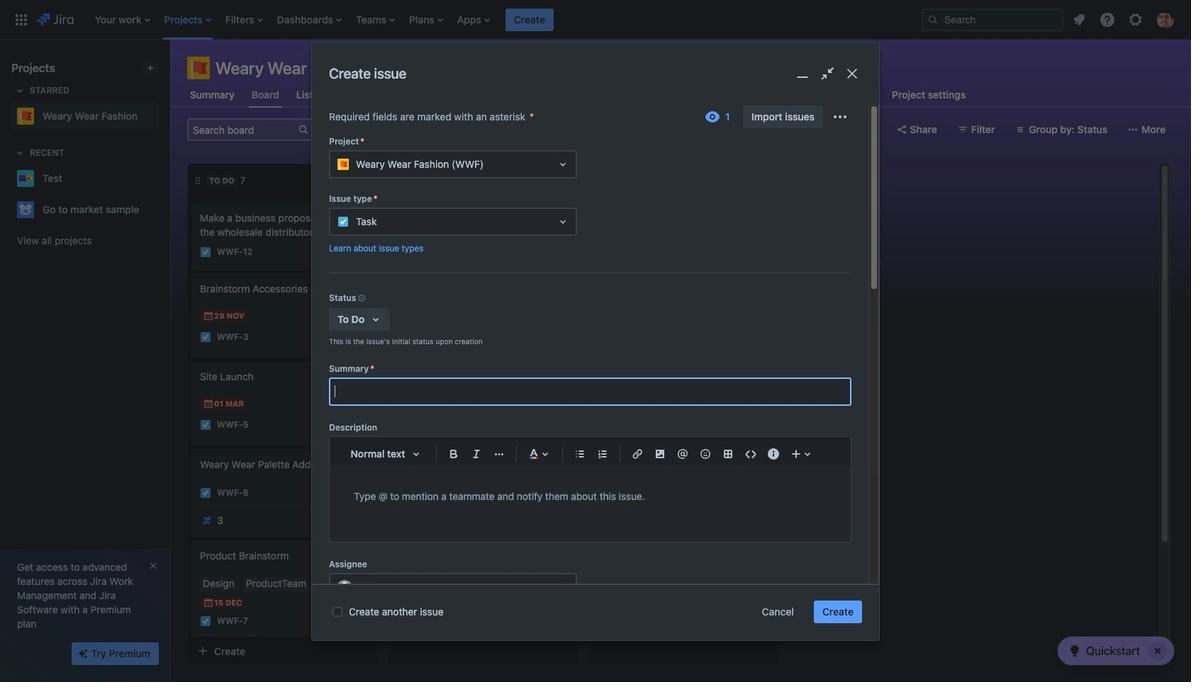 Task type: describe. For each thing, give the bounding box(es) containing it.
medium image
[[353, 488, 364, 499]]

1 list item from the left
[[91, 0, 154, 39]]

Description - Main content area, start typing to enter text. text field
[[354, 488, 827, 505]]

dismiss quickstart image
[[1147, 640, 1169, 663]]

due date: 01 march 2024 image
[[203, 398, 214, 410]]

check image
[[1066, 643, 1083, 660]]

collapse recent projects image
[[11, 145, 28, 162]]

bold ⌘b image
[[445, 446, 462, 463]]

close premium upgrade banner image
[[147, 561, 159, 572]]

due date: 29 november 2023 image
[[203, 311, 214, 322]]

6 list item from the left
[[405, 0, 447, 39]]

table image
[[720, 446, 737, 463]]

task image for highest icon
[[200, 616, 211, 628]]

james peterson image for lowest icon
[[349, 417, 366, 434]]

7 list item from the left
[[453, 0, 494, 39]]

task image for due date: 01 march 2024 image
[[200, 420, 211, 431]]

Search board text field
[[189, 120, 296, 140]]

show subtasks image
[[235, 636, 252, 653]]

james peterson image for highest image
[[349, 329, 366, 346]]

add image, video, or file image
[[652, 446, 669, 463]]

more formatting image
[[491, 446, 508, 463]]

info image
[[356, 293, 368, 304]]

collapse starred projects image
[[11, 82, 28, 99]]

minimize image
[[792, 64, 813, 84]]

link image
[[629, 446, 646, 463]]

low image
[[353, 247, 364, 258]]

lowest image
[[333, 420, 345, 431]]

add people image
[[364, 121, 381, 138]]

more actions for this issue image
[[832, 108, 849, 125]]

highest image
[[353, 616, 364, 628]]

search image
[[927, 14, 939, 25]]

emoji image
[[697, 446, 714, 463]]



Task type: locate. For each thing, give the bounding box(es) containing it.
task image down due date: 01 march 2024 icon
[[200, 420, 211, 431]]

3 task image from the top
[[200, 420, 211, 431]]

2 vertical spatial task image
[[200, 420, 211, 431]]

1 vertical spatial james peterson image
[[349, 417, 366, 434]]

numbered list ⌘⇧7 image
[[594, 446, 611, 463]]

info panel image
[[765, 446, 782, 463]]

primary element
[[9, 0, 910, 39]]

task image down due date: 29 november 2023 icon
[[200, 332, 211, 343]]

italic ⌘i image
[[468, 446, 485, 463]]

Search field
[[922, 8, 1064, 31]]

8 list item from the left
[[505, 0, 554, 39]]

1 james peterson image from the top
[[349, 329, 366, 346]]

jira image
[[37, 11, 74, 28], [37, 11, 74, 28]]

james peterson image right highest image
[[349, 329, 366, 346]]

list
[[88, 0, 910, 39], [1066, 7, 1183, 32]]

james peterson image right lowest icon
[[349, 417, 366, 434]]

4 list item from the left
[[273, 0, 346, 39]]

open image
[[554, 156, 572, 173]]

0 vertical spatial james peterson image
[[349, 329, 366, 346]]

task image
[[200, 488, 211, 499], [200, 616, 211, 628]]

due date: 01 march 2024 image
[[203, 398, 214, 410]]

bullet list ⌘⇧8 image
[[572, 446, 589, 463]]

task image up due date: 29 november 2023 icon
[[200, 247, 211, 258]]

1 vertical spatial task image
[[200, 332, 211, 343]]

mention image
[[674, 446, 691, 463]]

list item
[[91, 0, 154, 39], [160, 0, 215, 39], [221, 0, 267, 39], [273, 0, 346, 39], [352, 0, 399, 39], [405, 0, 447, 39], [453, 0, 494, 39], [505, 0, 554, 39]]

open image
[[554, 213, 572, 230]]

0 vertical spatial task image
[[200, 488, 211, 499]]

discard changes and close image
[[842, 64, 862, 84]]

exit full screen image
[[817, 64, 838, 84]]

2 task image from the top
[[200, 332, 211, 343]]

0 vertical spatial task image
[[200, 247, 211, 258]]

2 list item from the left
[[160, 0, 215, 39]]

task image
[[200, 247, 211, 258], [200, 332, 211, 343], [200, 420, 211, 431]]

None text field
[[330, 379, 850, 405]]

tab list
[[179, 82, 977, 108]]

2 james peterson image from the top
[[349, 417, 366, 434]]

3 list item from the left
[[221, 0, 267, 39]]

james peterson image
[[549, 298, 566, 315]]

code snippet image
[[742, 446, 759, 463]]

due date: 15 december 2023 image
[[203, 598, 214, 609], [203, 598, 214, 609]]

dialog
[[312, 43, 879, 683]]

1 task image from the top
[[200, 488, 211, 499]]

1 task image from the top
[[200, 247, 211, 258]]

None search field
[[922, 8, 1064, 31]]

5 list item from the left
[[352, 0, 399, 39]]

1 vertical spatial task image
[[200, 616, 211, 628]]

task image for medium image
[[200, 488, 211, 499]]

highest image
[[333, 332, 345, 343]]

banner
[[0, 0, 1191, 40]]

task image for due date: 29 november 2023 image
[[200, 332, 211, 343]]

2 task image from the top
[[200, 616, 211, 628]]

1 horizontal spatial list
[[1066, 7, 1183, 32]]

james peterson image
[[349, 329, 366, 346], [349, 417, 366, 434]]

0 horizontal spatial list
[[88, 0, 910, 39]]

due date: 29 november 2023 image
[[203, 311, 214, 322]]



Task type: vqa. For each thing, say whether or not it's contained in the screenshot.
BOLD ⌘B image
yes



